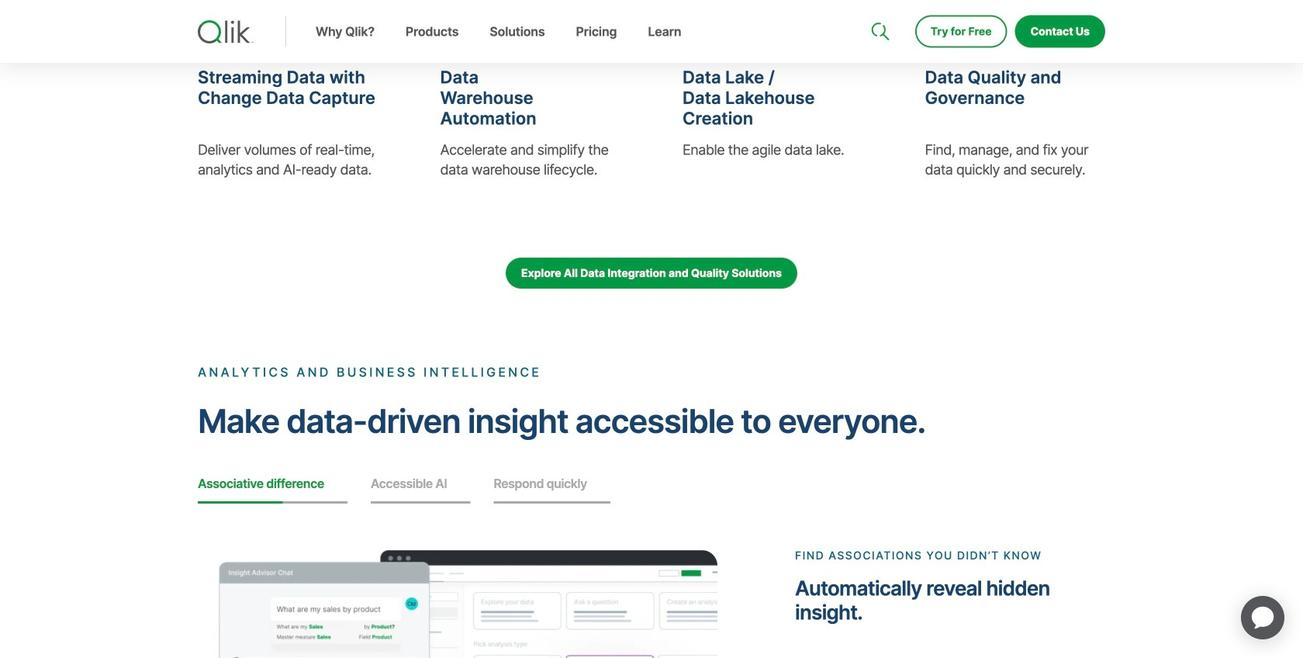 Task type: describe. For each thing, give the bounding box(es) containing it.
streaming data with change data capture icon image
[[198, 7, 235, 44]]

qlik image
[[198, 20, 254, 43]]



Task type: locate. For each thing, give the bounding box(es) containing it.
data warehouse automation icon image
[[440, 7, 478, 44]]

application
[[1223, 577, 1304, 658]]

login image
[[1056, 0, 1069, 12]]

data quality and governance icon image
[[926, 7, 963, 44]]

support image
[[873, 0, 885, 12]]



Task type: vqa. For each thing, say whether or not it's contained in the screenshot.
'Data Warehouse Automation Icon'
yes



